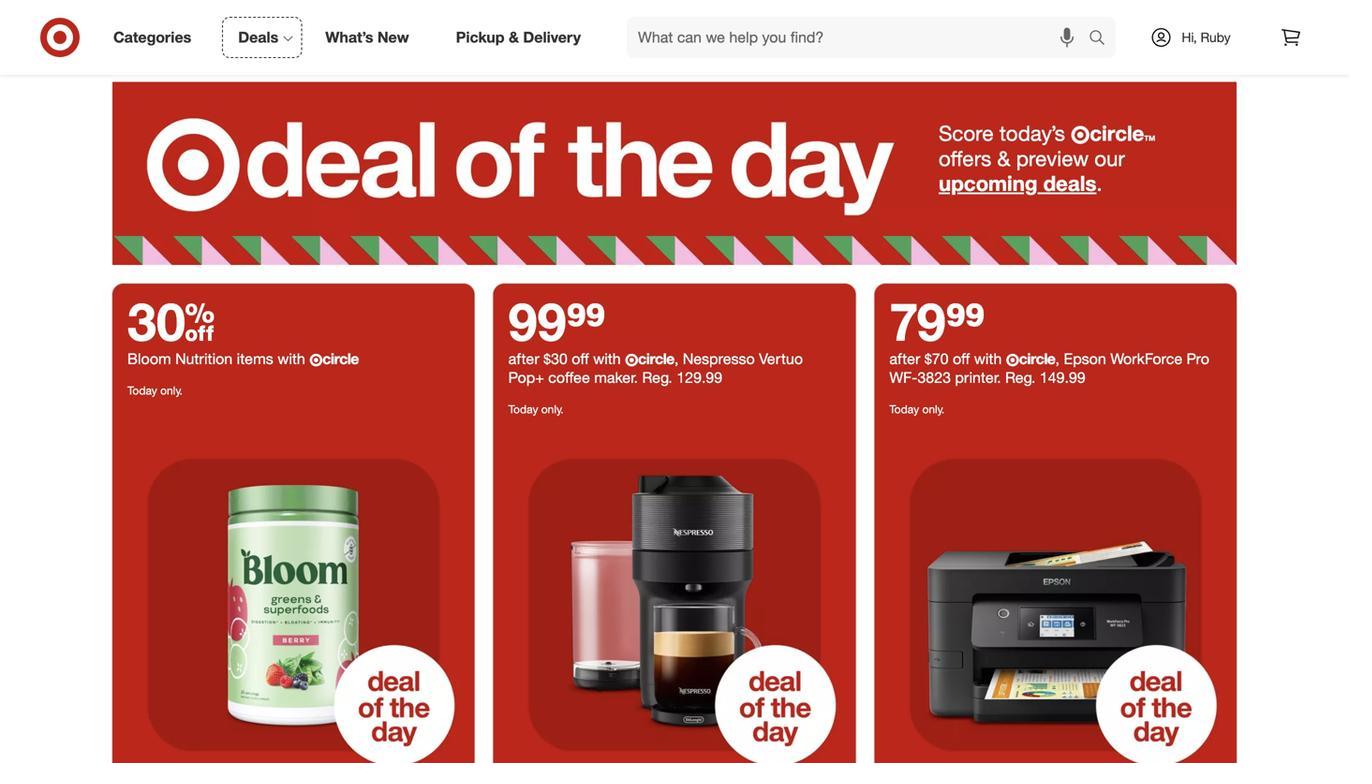 Task type: vqa. For each thing, say whether or not it's contained in the screenshot.
Sign in in button
no



Task type: locate. For each thing, give the bounding box(es) containing it.
pickup & delivery
[[456, 28, 581, 46]]

2 with from the left
[[593, 350, 621, 369]]

off right $30 on the left of page
[[572, 350, 589, 369]]

circle right items
[[323, 350, 359, 369]]

offers
[[939, 146, 992, 171]]

only. down pop+ coffee on the left
[[542, 403, 564, 417]]

0 horizontal spatial off
[[572, 350, 589, 369]]

1 with from the left
[[278, 350, 305, 369]]

today down wf-
[[890, 403, 920, 417]]

79 99
[[890, 289, 986, 353]]

ruby
[[1201, 29, 1231, 45]]

, nespresso vertuo pop+ coffee maker. reg. 129.99
[[509, 350, 803, 387]]

, inside , epson workforce pro wf-3823 printer. reg. 149.99
[[1056, 350, 1060, 369]]

bloom nutrition items with
[[127, 350, 310, 369]]

1 horizontal spatial today
[[509, 403, 538, 417]]

deals link
[[222, 17, 302, 58]]

2 after from the left
[[890, 350, 921, 369]]

1 horizontal spatial &
[[998, 146, 1011, 171]]

vertuo
[[759, 350, 803, 369]]

2 horizontal spatial only.
[[923, 403, 945, 417]]

& inside score today's ◎ circle tm offers & preview our upcoming deals .
[[998, 146, 1011, 171]]

2 reg. from the left
[[1006, 369, 1036, 387]]

, up 149.99
[[1056, 350, 1060, 369]]

tm
[[1145, 134, 1156, 143]]

target deal of the day image for after $30 off with
[[494, 424, 856, 764]]

nutrition
[[175, 350, 233, 369]]

1 horizontal spatial reg.
[[1006, 369, 1036, 387]]

1 horizontal spatial off
[[953, 350, 970, 369]]

1 horizontal spatial ,
[[1056, 350, 1060, 369]]

circle
[[1090, 120, 1145, 146], [323, 350, 359, 369], [638, 350, 675, 369], [1019, 350, 1056, 369]]

only. for 99
[[542, 403, 564, 417]]

1 after from the left
[[509, 350, 540, 369]]

only. down 3823
[[923, 403, 945, 417]]

circle inside score today's ◎ circle tm offers & preview our upcoming deals .
[[1090, 120, 1145, 146]]

search button
[[1081, 17, 1126, 62]]

after up pop+ coffee on the left
[[509, 350, 540, 369]]

2 horizontal spatial today only.
[[890, 403, 945, 417]]

0 horizontal spatial &
[[509, 28, 519, 46]]

wf-
[[890, 369, 918, 387]]

0 horizontal spatial today only.
[[127, 384, 183, 398]]

99 for 99
[[567, 289, 606, 353]]

99 up pop+ coffee on the left
[[509, 289, 567, 353]]

&
[[509, 28, 519, 46], [998, 146, 1011, 171]]

1 horizontal spatial today only.
[[509, 403, 564, 417]]

◎
[[1071, 124, 1090, 145]]

with for 99
[[593, 350, 621, 369]]

today for 99
[[509, 403, 538, 417]]

, epson workforce pro wf-3823 printer. reg. 149.99
[[890, 350, 1210, 387]]

circle up . at the top right of the page
[[1090, 120, 1145, 146]]

1 , from the left
[[675, 350, 679, 369]]

nespresso
[[683, 350, 755, 369]]

reg.
[[642, 369, 673, 387], [1006, 369, 1036, 387]]

today only. down wf-
[[890, 403, 945, 417]]

off
[[572, 350, 589, 369], [953, 350, 970, 369]]

,
[[675, 350, 679, 369], [1056, 350, 1060, 369]]

0 vertical spatial &
[[509, 28, 519, 46]]

with up maker.
[[593, 350, 621, 369]]

1 horizontal spatial only.
[[542, 403, 564, 417]]

0 horizontal spatial with
[[278, 350, 305, 369]]

with for 79
[[974, 350, 1002, 369]]

& inside pickup & delivery link
[[509, 28, 519, 46]]

2 , from the left
[[1056, 350, 1060, 369]]

0 horizontal spatial only.
[[160, 384, 183, 398]]

1 vertical spatial &
[[998, 146, 1011, 171]]

149.99
[[1040, 369, 1086, 387]]

today only. down the bloom at the top
[[127, 384, 183, 398]]

today down the bloom at the top
[[127, 384, 157, 398]]

target deal of the day image
[[112, 82, 1237, 265], [875, 424, 1237, 764], [112, 424, 475, 764], [494, 424, 856, 764]]

& right offers
[[998, 146, 1011, 171]]

only.
[[160, 384, 183, 398], [542, 403, 564, 417], [923, 403, 945, 417]]

pop+ coffee
[[509, 369, 590, 387]]

99
[[509, 289, 567, 353], [567, 289, 606, 353], [946, 289, 986, 353]]

circle left nespresso
[[638, 350, 675, 369]]

circle for bloom nutrition items with
[[323, 350, 359, 369]]

after up wf-
[[890, 350, 921, 369]]

1 horizontal spatial with
[[593, 350, 621, 369]]

workforce
[[1111, 350, 1183, 369]]

printer.
[[955, 369, 1001, 387]]

3 with from the left
[[974, 350, 1002, 369]]

after $30 off with
[[509, 350, 625, 369]]

1 99 from the left
[[509, 289, 567, 353]]

deals
[[1044, 171, 1097, 197]]

1 horizontal spatial after
[[890, 350, 921, 369]]

reg. right maker.
[[642, 369, 673, 387]]

3 99 from the left
[[946, 289, 986, 353]]

deals
[[238, 28, 279, 46]]

only. down the bloom at the top
[[160, 384, 183, 398]]

today down pop+ coffee on the left
[[509, 403, 538, 417]]

1 reg. from the left
[[642, 369, 673, 387]]

after for 79
[[890, 350, 921, 369]]

0 horizontal spatial reg.
[[642, 369, 673, 387]]

what's
[[325, 28, 373, 46]]

& right pickup
[[509, 28, 519, 46]]

99 up printer.
[[946, 289, 986, 353]]

99 99
[[509, 289, 606, 353]]

pickup
[[456, 28, 505, 46]]

today only. down pop+ coffee on the left
[[509, 403, 564, 417]]

1 off from the left
[[572, 350, 589, 369]]

2 horizontal spatial with
[[974, 350, 1002, 369]]

2 horizontal spatial today
[[890, 403, 920, 417]]

hi,
[[1182, 29, 1197, 45]]

with up printer.
[[974, 350, 1002, 369]]

maker.
[[594, 369, 638, 387]]

reg. inside , epson workforce pro wf-3823 printer. reg. 149.99
[[1006, 369, 1036, 387]]

today
[[127, 384, 157, 398], [509, 403, 538, 417], [890, 403, 920, 417]]

off for 79
[[953, 350, 970, 369]]

, up 129.99
[[675, 350, 679, 369]]

99 up maker.
[[567, 289, 606, 353]]

off right the $70
[[953, 350, 970, 369]]

after
[[509, 350, 540, 369], [890, 350, 921, 369]]

today for 79
[[890, 403, 920, 417]]

with
[[278, 350, 305, 369], [593, 350, 621, 369], [974, 350, 1002, 369]]

circle up 149.99
[[1019, 350, 1056, 369]]

with right items
[[278, 350, 305, 369]]

reg. left 149.99
[[1006, 369, 1036, 387]]

, inside , nespresso vertuo pop+ coffee maker. reg. 129.99
[[675, 350, 679, 369]]

0 horizontal spatial after
[[509, 350, 540, 369]]

hi, ruby
[[1182, 29, 1231, 45]]

$30
[[544, 350, 568, 369]]

0 horizontal spatial ,
[[675, 350, 679, 369]]

what's new
[[325, 28, 409, 46]]

2 off from the left
[[953, 350, 970, 369]]

items
[[237, 350, 273, 369]]

target deal of the day image for after $70 off with
[[875, 424, 1237, 764]]

today only.
[[127, 384, 183, 398], [509, 403, 564, 417], [890, 403, 945, 417]]

2 99 from the left
[[567, 289, 606, 353]]



Task type: describe. For each thing, give the bounding box(es) containing it.
bloom
[[127, 350, 171, 369]]

score
[[939, 120, 994, 146]]

pickup & delivery link
[[440, 17, 605, 58]]

0 horizontal spatial today
[[127, 384, 157, 398]]

our
[[1095, 146, 1125, 171]]

3823
[[918, 369, 951, 387]]

reg. inside , nespresso vertuo pop+ coffee maker. reg. 129.99
[[642, 369, 673, 387]]

epson
[[1064, 350, 1107, 369]]

categories
[[113, 28, 191, 46]]

new
[[378, 28, 409, 46]]

, for 99 99
[[675, 350, 679, 369]]

today's
[[1000, 120, 1066, 146]]

What can we help you find? suggestions appear below search field
[[627, 17, 1094, 58]]

99 for 79
[[946, 289, 986, 353]]

target deal of the day image for bloom nutrition items with
[[112, 424, 475, 764]]

129.99
[[677, 369, 723, 387]]

search
[[1081, 30, 1126, 48]]

79
[[890, 289, 946, 353]]

circle for after $30 off with
[[638, 350, 675, 369]]

$70
[[925, 350, 949, 369]]

what's new link
[[310, 17, 433, 58]]

today only. for 99 99
[[509, 403, 564, 417]]

score today's ◎ circle tm offers & preview our upcoming deals .
[[939, 120, 1156, 197]]

delivery
[[523, 28, 581, 46]]

circle for after $70 off with
[[1019, 350, 1056, 369]]

only. for 79
[[923, 403, 945, 417]]

.
[[1097, 171, 1103, 197]]

today only. for 79 99
[[890, 403, 945, 417]]

preview
[[1017, 146, 1089, 171]]

pro
[[1187, 350, 1210, 369]]

30
[[127, 289, 215, 353]]

upcoming
[[939, 171, 1038, 197]]

categories link
[[97, 17, 215, 58]]

target image
[[559, 13, 619, 74]]

off for 99
[[572, 350, 589, 369]]

after for 99
[[509, 350, 540, 369]]

, for 79 99
[[1056, 350, 1060, 369]]

after $70 off with
[[890, 350, 1006, 369]]



